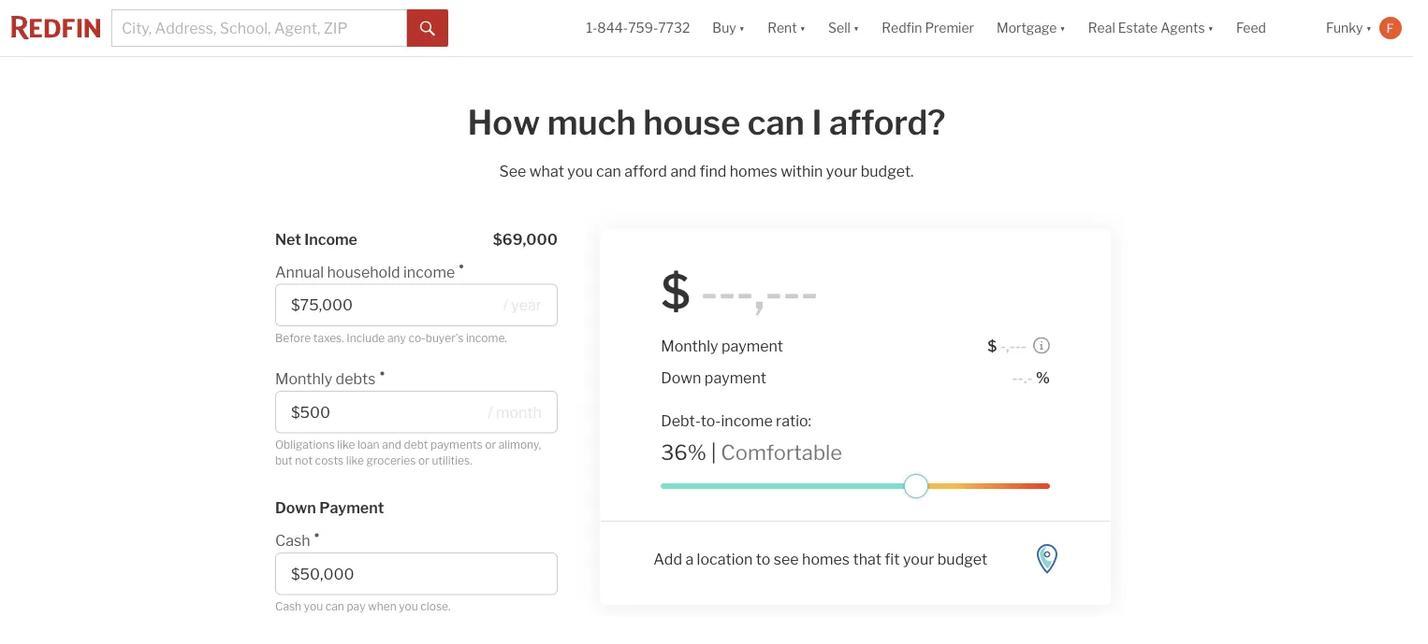 Task type: vqa. For each thing, say whether or not it's contained in the screenshot.
Land
no



Task type: locate. For each thing, give the bounding box(es) containing it.
payment
[[722, 337, 784, 355], [705, 369, 767, 387]]

,- up --.- %
[[1006, 337, 1015, 355]]

1 horizontal spatial and
[[671, 162, 697, 180]]

1 horizontal spatial monthly
[[661, 337, 718, 355]]

your
[[826, 162, 858, 180], [903, 550, 935, 569]]

can left afford at top left
[[596, 162, 621, 180]]

1 vertical spatial homes
[[802, 550, 850, 569]]

Monthly debts text field
[[291, 403, 481, 422]]

▾ right buy
[[739, 20, 745, 36]]

0 horizontal spatial or
[[418, 454, 429, 468]]

0 vertical spatial can
[[748, 102, 805, 143]]

2 cash from the top
[[275, 601, 302, 614]]

payment up down payment
[[722, 337, 784, 355]]

buy
[[713, 20, 736, 36]]

income
[[304, 230, 358, 249]]

you left pay
[[304, 601, 323, 614]]

36% | comfortable
[[661, 440, 843, 465]]

.-
[[1024, 369, 1033, 387]]

monthly debts
[[275, 370, 376, 388]]

you right what
[[568, 162, 593, 180]]

0 horizontal spatial monthly
[[275, 370, 332, 388]]

1 vertical spatial income
[[721, 412, 773, 430]]

1 horizontal spatial or
[[485, 439, 496, 452]]

to
[[756, 550, 771, 569]]

monthly debts. required field. element
[[275, 361, 549, 391]]

annual
[[275, 263, 324, 281]]

1 vertical spatial cash
[[275, 601, 302, 614]]

homes right find
[[730, 162, 778, 180]]

1 horizontal spatial ,-
[[1006, 337, 1015, 355]]

buyer's
[[426, 331, 464, 345]]

/ left year
[[503, 296, 508, 315]]

see
[[774, 550, 799, 569]]

obligations like loan and debt payments or alimony, but not costs like groceries or utilities.
[[275, 439, 541, 468]]

estate
[[1118, 20, 1158, 36]]

you
[[568, 162, 593, 180], [304, 601, 323, 614], [399, 601, 418, 614]]

premier
[[925, 20, 974, 36]]

annual household income. required field. element
[[275, 254, 549, 284]]

payment for down payment
[[705, 369, 767, 387]]

like left the loan
[[337, 439, 355, 452]]

sell ▾ button
[[829, 0, 860, 56]]

$ -,---
[[988, 337, 1027, 355]]

can for you
[[596, 162, 621, 180]]

monthly inside monthly debts. required field. element
[[275, 370, 332, 388]]

cash. required field. element
[[275, 523, 549, 553]]

monthly down before
[[275, 370, 332, 388]]

your right fit
[[903, 550, 935, 569]]

sell ▾ button
[[817, 0, 871, 56]]

6 ▾ from the left
[[1366, 20, 1372, 36]]

cash left pay
[[275, 601, 302, 614]]

alimony,
[[499, 439, 541, 452]]

0 vertical spatial cash
[[275, 532, 310, 550]]

0 vertical spatial ,-
[[754, 264, 783, 321]]

income up 36% | comfortable at the bottom
[[721, 412, 773, 430]]

1 cash from the top
[[275, 532, 310, 550]]

income up the annual household income "text field"
[[403, 263, 455, 281]]

income
[[403, 263, 455, 281], [721, 412, 773, 430]]

real estate agents ▾ button
[[1077, 0, 1225, 56]]

1 horizontal spatial you
[[399, 601, 418, 614]]

down down not
[[275, 499, 316, 518]]

5 ▾ from the left
[[1208, 20, 1214, 36]]

1 vertical spatial monthly
[[275, 370, 332, 388]]

1 horizontal spatial /
[[503, 296, 508, 315]]

0 vertical spatial /
[[503, 296, 508, 315]]

and up groceries
[[382, 439, 402, 452]]

1 horizontal spatial your
[[903, 550, 935, 569]]

▾
[[739, 20, 745, 36], [800, 20, 806, 36], [854, 20, 860, 36], [1060, 20, 1066, 36], [1208, 20, 1214, 36], [1366, 20, 1372, 36]]

homes
[[730, 162, 778, 180], [802, 550, 850, 569]]

what
[[530, 162, 564, 180]]

844-
[[597, 20, 628, 36]]

0 vertical spatial income
[[403, 263, 455, 281]]

▾ for buy ▾
[[739, 20, 745, 36]]

/ left month
[[488, 403, 493, 422]]

$ for $ -,---
[[988, 337, 997, 355]]

1 vertical spatial can
[[596, 162, 621, 180]]

and
[[671, 162, 697, 180], [382, 439, 402, 452]]

2 vertical spatial can
[[326, 601, 344, 614]]

▾ right mortgage
[[1060, 20, 1066, 36]]

1 vertical spatial $
[[988, 337, 997, 355]]

before
[[275, 331, 311, 345]]

0 horizontal spatial homes
[[730, 162, 778, 180]]

or
[[485, 439, 496, 452], [418, 454, 429, 468]]

1 vertical spatial payment
[[705, 369, 767, 387]]

payment for monthly payment
[[722, 337, 784, 355]]

-
[[701, 264, 718, 321], [718, 264, 736, 321], [736, 264, 754, 321], [783, 264, 801, 321], [801, 264, 819, 321], [1000, 337, 1006, 355], [1015, 337, 1021, 355], [1021, 337, 1027, 355], [1012, 369, 1018, 387], [1018, 369, 1024, 387]]

rent ▾
[[768, 20, 806, 36]]

1 horizontal spatial down
[[661, 369, 701, 387]]

4 ▾ from the left
[[1060, 20, 1066, 36]]

2 ▾ from the left
[[800, 20, 806, 36]]

payment
[[319, 499, 384, 518]]

2 horizontal spatial can
[[748, 102, 805, 143]]

/
[[503, 296, 508, 315], [488, 403, 493, 422]]

1 horizontal spatial can
[[596, 162, 621, 180]]

0 horizontal spatial down
[[275, 499, 316, 518]]

1 ▾ from the left
[[739, 20, 745, 36]]

cash
[[275, 532, 310, 550], [275, 601, 302, 614]]

or left alimony,
[[485, 439, 496, 452]]

0 horizontal spatial income
[[403, 263, 455, 281]]

redfin
[[882, 20, 922, 36]]

0 vertical spatial down
[[661, 369, 701, 387]]

can left 'i'
[[748, 102, 805, 143]]

0 horizontal spatial ,-
[[754, 264, 783, 321]]

1 horizontal spatial income
[[721, 412, 773, 430]]

monthly
[[661, 337, 718, 355], [275, 370, 332, 388]]

0 horizontal spatial and
[[382, 439, 402, 452]]

▾ for mortgage ▾
[[1060, 20, 1066, 36]]

or down debt
[[418, 454, 429, 468]]

,- up monthly payment
[[754, 264, 783, 321]]

within
[[781, 162, 823, 180]]

▾ right agents
[[1208, 20, 1214, 36]]

cash down down payment
[[275, 532, 310, 550]]

0 horizontal spatial /
[[488, 403, 493, 422]]

rent
[[768, 20, 797, 36]]

▾ for sell ▾
[[854, 20, 860, 36]]

real estate agents ▾ link
[[1089, 0, 1214, 56]]

$
[[661, 264, 691, 321], [988, 337, 997, 355]]

you right 'when'
[[399, 601, 418, 614]]

payment down monthly payment
[[705, 369, 767, 387]]

▾ right sell
[[854, 20, 860, 36]]

down up debt-
[[661, 369, 701, 387]]

0 vertical spatial $
[[661, 264, 691, 321]]

▾ left "user photo"
[[1366, 20, 1372, 36]]

buy ▾ button
[[713, 0, 745, 56]]

1 vertical spatial or
[[418, 454, 429, 468]]

1 horizontal spatial $
[[988, 337, 997, 355]]

and left find
[[671, 162, 697, 180]]

agents
[[1161, 20, 1205, 36]]

0 horizontal spatial $
[[661, 264, 691, 321]]

income for household
[[403, 263, 455, 281]]

homes right see
[[802, 550, 850, 569]]

buy ▾ button
[[701, 0, 756, 56]]

1 vertical spatial and
[[382, 439, 402, 452]]

1 vertical spatial your
[[903, 550, 935, 569]]

can left pay
[[326, 601, 344, 614]]

,-
[[754, 264, 783, 321], [1006, 337, 1015, 355]]

redfin premier button
[[871, 0, 986, 56]]

monthly up down payment
[[661, 337, 718, 355]]

income.
[[466, 331, 507, 345]]

like down the loan
[[346, 454, 364, 468]]

add a location to see homes that fit your budget
[[654, 550, 988, 569]]

0 vertical spatial payment
[[722, 337, 784, 355]]

1 vertical spatial like
[[346, 454, 364, 468]]

see
[[499, 162, 526, 180]]

down for down payment
[[661, 369, 701, 387]]

down payment
[[275, 499, 384, 518]]

None range field
[[661, 475, 1050, 499]]

i
[[812, 102, 822, 143]]

▾ for funky ▾
[[1366, 20, 1372, 36]]

your right within
[[826, 162, 858, 180]]

a
[[686, 550, 694, 569]]

0 vertical spatial your
[[826, 162, 858, 180]]

close.
[[421, 601, 451, 614]]

afford
[[625, 162, 667, 180]]

1 vertical spatial /
[[488, 403, 493, 422]]

not
[[295, 454, 313, 468]]

▾ right rent
[[800, 20, 806, 36]]

0 vertical spatial monthly
[[661, 337, 718, 355]]

/ for / year
[[503, 296, 508, 315]]

fit
[[885, 550, 900, 569]]

before taxes. include any co-buyer's income.
[[275, 331, 507, 345]]

3 ▾ from the left
[[854, 20, 860, 36]]

$ ---,---
[[661, 264, 819, 321]]

1 vertical spatial down
[[275, 499, 316, 518]]



Task type: describe. For each thing, give the bounding box(es) containing it.
utilities.
[[432, 454, 472, 468]]

comfortable
[[721, 440, 843, 465]]

taxes.
[[313, 331, 344, 345]]

down payment
[[661, 369, 767, 387]]

debt
[[404, 439, 428, 452]]

add
[[654, 550, 682, 569]]

feed button
[[1225, 0, 1315, 56]]

cash for cash
[[275, 532, 310, 550]]

co-
[[409, 331, 426, 345]]

/ year
[[503, 296, 542, 315]]

Annual household income text field
[[291, 296, 495, 315]]

0 vertical spatial or
[[485, 439, 496, 452]]

user photo image
[[1380, 17, 1402, 39]]

$ for $ ---,---
[[661, 264, 691, 321]]

debt-
[[661, 412, 701, 430]]

Cash text field
[[291, 565, 542, 584]]

cash you can pay when you close.
[[275, 601, 451, 614]]

how much house can i afford?
[[468, 102, 946, 143]]

0 horizontal spatial your
[[826, 162, 858, 180]]

loan
[[358, 439, 380, 452]]

income for to-
[[721, 412, 773, 430]]

real estate agents ▾
[[1089, 20, 1214, 36]]

feed
[[1237, 20, 1267, 36]]

how
[[468, 102, 540, 143]]

include
[[347, 331, 385, 345]]

cash for cash you can pay when you close.
[[275, 601, 302, 614]]

when
[[368, 601, 397, 614]]

real
[[1089, 20, 1116, 36]]

rent ▾ button
[[756, 0, 817, 56]]

year
[[511, 296, 542, 315]]

mortgage ▾ button
[[997, 0, 1066, 56]]

obligations
[[275, 439, 335, 452]]

debts
[[336, 370, 376, 388]]

payments
[[431, 439, 483, 452]]

submit search image
[[420, 21, 435, 36]]

1 horizontal spatial homes
[[802, 550, 850, 569]]

ratio:
[[776, 412, 812, 430]]

▾ for rent ▾
[[800, 20, 806, 36]]

much
[[547, 102, 636, 143]]

buy ▾
[[713, 20, 745, 36]]

0 horizontal spatial you
[[304, 601, 323, 614]]

759-
[[628, 20, 658, 36]]

1 vertical spatial ,-
[[1006, 337, 1015, 355]]

afford?
[[829, 102, 946, 143]]

costs
[[315, 454, 344, 468]]

0 vertical spatial like
[[337, 439, 355, 452]]

$69,000
[[493, 230, 558, 249]]

sell ▾
[[829, 20, 860, 36]]

1-
[[586, 20, 597, 36]]

debt-to-income ratio:
[[661, 412, 812, 430]]

map push pin image
[[1037, 545, 1058, 575]]

mortgage ▾ button
[[986, 0, 1077, 56]]

sell
[[829, 20, 851, 36]]

budget
[[938, 550, 988, 569]]

funky ▾
[[1326, 20, 1372, 36]]

7732
[[658, 20, 690, 36]]

mortgage
[[997, 20, 1057, 36]]

budget.
[[861, 162, 914, 180]]

%
[[1036, 369, 1050, 387]]

mortgage ▾
[[997, 20, 1066, 36]]

down for down payment
[[275, 499, 316, 518]]

0 vertical spatial and
[[671, 162, 697, 180]]

0 horizontal spatial can
[[326, 601, 344, 614]]

monthly for monthly debts
[[275, 370, 332, 388]]

location
[[697, 550, 753, 569]]

groceries
[[367, 454, 416, 468]]

pay
[[347, 601, 366, 614]]

monthly payment
[[661, 337, 784, 355]]

City, Address, School, Agent, ZIP search field
[[111, 9, 407, 47]]

0 vertical spatial homes
[[730, 162, 778, 180]]

2 horizontal spatial you
[[568, 162, 593, 180]]

see what you can afford and find homes within your budget.
[[499, 162, 914, 180]]

month
[[496, 403, 542, 422]]

and inside obligations like loan and debt payments or alimony, but not costs like groceries or utilities.
[[382, 439, 402, 452]]

net income
[[275, 230, 358, 249]]

/ for / month
[[488, 403, 493, 422]]

/ month
[[488, 403, 542, 422]]

net
[[275, 230, 301, 249]]

household
[[327, 263, 400, 281]]

that
[[853, 550, 882, 569]]

find
[[700, 162, 727, 180]]

can for house
[[748, 102, 805, 143]]

36%
[[661, 440, 707, 465]]

monthly for monthly payment
[[661, 337, 718, 355]]

redfin premier
[[882, 20, 974, 36]]

--.- %
[[1012, 369, 1050, 387]]

1-844-759-7732
[[586, 20, 690, 36]]

funky
[[1326, 20, 1363, 36]]

to-
[[701, 412, 721, 430]]

1-844-759-7732 link
[[586, 20, 690, 36]]

but
[[275, 454, 293, 468]]

annual household income
[[275, 263, 455, 281]]

|
[[711, 440, 717, 465]]

rent ▾ button
[[768, 0, 806, 56]]



